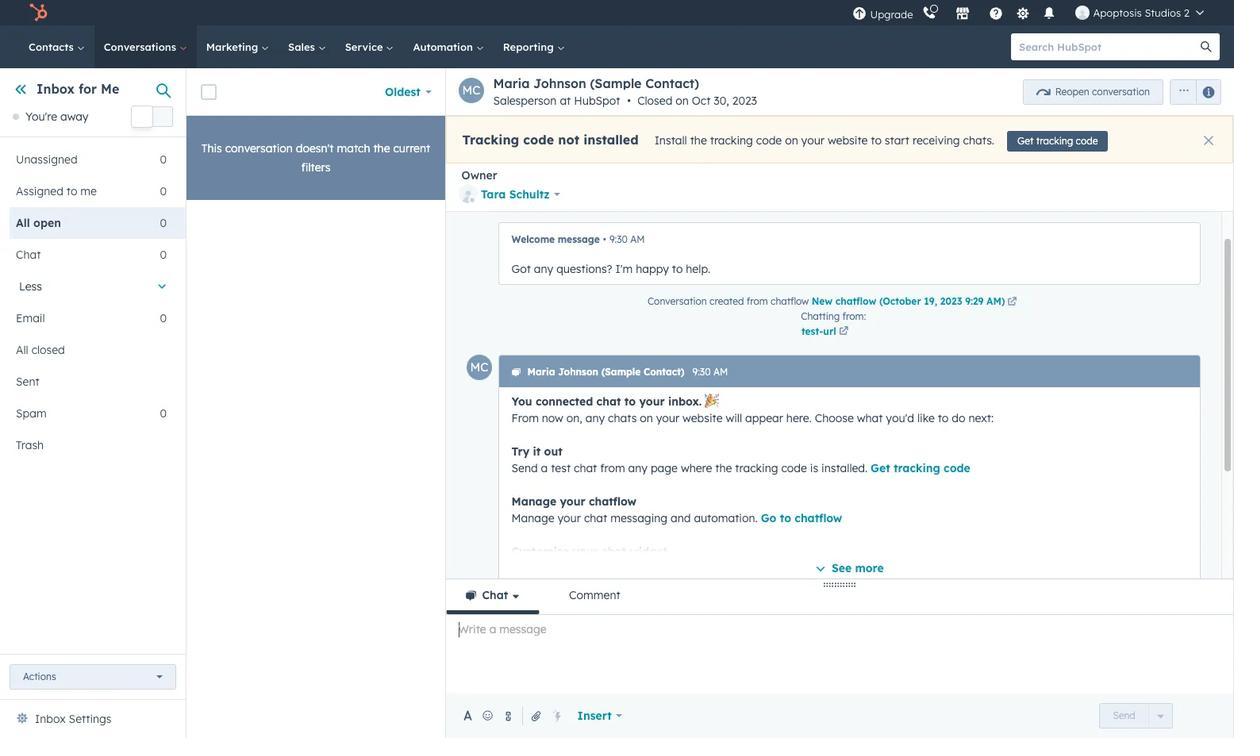 Task type: vqa. For each thing, say whether or not it's contained in the screenshot.
Oct
yes



Task type: describe. For each thing, give the bounding box(es) containing it.
this
[[201, 141, 222, 156]]

search button
[[1193, 33, 1220, 60]]

here.
[[786, 411, 812, 425]]

apoptosis
[[1093, 6, 1142, 19]]

next:
[[969, 411, 994, 425]]

chats.
[[963, 134, 995, 148]]

chatting
[[801, 310, 840, 322]]

closed
[[637, 94, 673, 108]]

closed
[[31, 343, 65, 357]]

contact) for maria johnson (sample contact) salesperson at hubspot • closed on oct 30, 2023
[[645, 75, 699, 91]]

not
[[558, 132, 579, 148]]

inbox for inbox settings
[[35, 712, 66, 726]]

settings link
[[1013, 4, 1033, 21]]

send button
[[1100, 703, 1149, 729]]

(sample for maria johnson (sample contact) salesperson at hubspot • closed on oct 30, 2023
[[590, 75, 642, 91]]

doesn't
[[296, 141, 334, 156]]

0 for unassigned
[[160, 153, 167, 167]]

open
[[33, 216, 61, 230]]

get tracking code button
[[1007, 131, 1108, 152]]

0 horizontal spatial 9:30
[[609, 233, 628, 245]]

2023 inside the maria johnson (sample contact) salesperson at hubspot • closed on oct 30, 2023
[[732, 94, 757, 108]]

tracking code not installed
[[462, 132, 639, 148]]

maria for maria johnson (sample contact) 9:30 am
[[527, 366, 555, 378]]

you'd
[[886, 411, 914, 425]]

get inside try it out send a test chat from any page where the tracking code is installed. get tracking code
[[871, 461, 890, 475]]

to up chats
[[624, 394, 636, 409]]

inbox for inbox for me
[[37, 81, 75, 97]]

spam
[[16, 407, 47, 421]]

schultz
[[509, 187, 550, 202]]

chat inside try it out send a test chat from any page where the tracking code is installed. get tracking code
[[574, 461, 597, 475]]

welcome
[[512, 233, 555, 245]]

insert
[[577, 709, 612, 723]]

reporting
[[503, 40, 557, 53]]

manage your chatflow manage your chat messaging and automation. go to chatflow
[[512, 494, 842, 525]]

me
[[80, 184, 97, 199]]

away
[[60, 110, 88, 124]]

automation.
[[694, 511, 758, 525]]

menu containing apoptosis studios 2
[[851, 0, 1215, 25]]

(sample for maria johnson (sample contact) 9:30 am
[[601, 366, 641, 378]]

on inside you connected chat to your inbox. 🎉 from now on, any chats on your website will appear here. choose what you'd like to do next:
[[640, 411, 653, 425]]

help.
[[686, 262, 711, 276]]

you're away
[[25, 110, 88, 124]]

all closed
[[16, 343, 65, 357]]

chat inside manage your chatflow manage your chat messaging and automation. go to chatflow
[[584, 511, 607, 525]]

conversations link
[[94, 25, 197, 68]]

appear
[[745, 411, 783, 425]]

any inside you connected chat to your inbox. 🎉 from now on, any chats on your website will appear here. choose what you'd like to do next:
[[586, 411, 605, 425]]

maria for maria johnson (sample contact) salesperson at hubspot • closed on oct 30, 2023
[[493, 75, 530, 91]]

oldest button
[[375, 76, 442, 108]]

happy
[[636, 262, 669, 276]]

oldest
[[385, 85, 421, 99]]

welcome message • 9:30 am
[[512, 233, 645, 245]]

connected
[[536, 394, 593, 409]]

go
[[761, 511, 777, 525]]

all for all closed
[[16, 343, 28, 357]]

me
[[101, 81, 119, 97]]

0 for all open
[[160, 216, 167, 230]]

availability.
[[697, 611, 756, 625]]

reopen conversation button
[[1023, 79, 1164, 104]]

1 vertical spatial 9:30
[[693, 366, 711, 378]]

you're away image
[[13, 114, 19, 120]]

see
[[832, 561, 852, 575]]

you connected chat to your inbox. 🎉 from now on, any chats on your website will appear here. choose what you'd like to do next:
[[512, 394, 994, 425]]

access
[[635, 611, 670, 625]]

insert button
[[567, 700, 633, 732]]

the inside this conversation doesn't match the current filters
[[373, 141, 390, 156]]

group inside main content
[[1164, 79, 1222, 104]]

(october
[[879, 295, 921, 307]]

• inside the maria johnson (sample contact) salesperson at hubspot • closed on oct 30, 2023
[[627, 94, 631, 108]]

conversations
[[104, 40, 179, 53]]

calling icon button
[[916, 2, 943, 23]]

customize your chat widget
[[512, 544, 668, 559]]

marketplaces image
[[956, 7, 970, 21]]

Search HubSpot search field
[[1011, 33, 1206, 60]]

member
[[588, 611, 632, 625]]

message
[[558, 233, 600, 245]]

reopen
[[1056, 85, 1090, 97]]

chatflow up messaging
[[589, 494, 637, 509]]

see more button
[[815, 559, 884, 579]]

tara schultz
[[481, 187, 550, 202]]

comment
[[569, 588, 620, 602]]

chat button
[[446, 579, 540, 614]]

created
[[710, 295, 744, 307]]

0 vertical spatial any
[[534, 262, 553, 276]]

upgrade image
[[853, 7, 867, 21]]

where
[[681, 461, 712, 475]]

out
[[544, 444, 563, 459]]

settings image
[[1016, 7, 1030, 21]]

to left the me
[[67, 184, 77, 199]]

you
[[512, 394, 532, 409]]

main content containing maria johnson (sample contact)
[[187, 68, 1234, 738]]

see more
[[832, 561, 884, 575]]

the inside tracking code not installed "alert"
[[690, 134, 707, 148]]

it
[[533, 444, 541, 459]]

new
[[812, 295, 833, 307]]

calling icon image
[[923, 6, 937, 21]]

service
[[345, 40, 386, 53]]

messaging
[[610, 511, 668, 525]]

go to chatflow link
[[761, 511, 842, 525]]

at
[[560, 94, 571, 108]]

contact) for maria johnson (sample contact) 9:30 am
[[644, 366, 685, 378]]

inbox settings link
[[35, 710, 111, 729]]

url
[[823, 325, 836, 337]]

1 vertical spatial •
[[603, 233, 606, 245]]

on inside the maria johnson (sample contact) salesperson at hubspot • closed on oct 30, 2023
[[676, 94, 689, 108]]

new chatflow (october 19, 2023 9:29 am)
[[812, 295, 1005, 307]]

widget
[[630, 544, 668, 559]]

close image
[[1204, 136, 1214, 145]]

chatting from:
[[801, 310, 866, 322]]

try it out send a test chat from any page where the tracking code is installed. get tracking code
[[512, 444, 971, 475]]

1 vertical spatial and
[[674, 611, 694, 625]]

apoptosis studios 2
[[1093, 6, 1190, 19]]

will
[[726, 411, 742, 425]]

1 horizontal spatial from
[[747, 295, 768, 307]]

inbox.
[[668, 394, 702, 409]]

install the tracking code on your website to start receiving chats.
[[655, 134, 995, 148]]

installed
[[584, 132, 639, 148]]

2 manage from the top
[[512, 511, 555, 525]]

tracking inside get tracking code button
[[1036, 135, 1073, 147]]

send inside try it out send a test chat from any page where the tracking code is installed. get tracking code
[[512, 461, 538, 475]]

marketing
[[206, 40, 261, 53]]

search image
[[1201, 41, 1212, 52]]

tracking down '30,' on the top of page
[[710, 134, 753, 148]]

send inside 'button'
[[1113, 710, 1136, 721]]

2 link opens in a new window image from the top
[[839, 327, 849, 337]]

1 link opens in a new window image from the top
[[839, 325, 849, 339]]

chat inside you connected chat to your inbox. 🎉 from now on, any chats on your website will appear here. choose what you'd like to do next:
[[597, 394, 621, 409]]

service link
[[335, 25, 404, 68]]

to left help.
[[672, 262, 683, 276]]

link opens in a new window image inside new chatflow (october 19, 2023 9:29 am) link
[[1008, 298, 1017, 307]]

tara schultz image
[[1076, 6, 1090, 20]]

test-
[[802, 325, 823, 337]]

all for all open
[[16, 216, 30, 230]]

like
[[917, 411, 935, 425]]

to inside tracking code not installed "alert"
[[871, 134, 882, 148]]

tracking down like
[[894, 461, 940, 475]]



Task type: locate. For each thing, give the bounding box(es) containing it.
code inside button
[[1076, 135, 1098, 147]]

tracking down reopen
[[1036, 135, 1073, 147]]

manage up customize
[[512, 511, 555, 525]]

get right chats.
[[1018, 135, 1034, 147]]

1 vertical spatial manage
[[512, 511, 555, 525]]

2023
[[732, 94, 757, 108], [940, 295, 962, 307]]

trash
[[16, 438, 44, 453]]

0 vertical spatial 2023
[[732, 94, 757, 108]]

0 horizontal spatial any
[[534, 262, 553, 276]]

help image
[[989, 7, 1004, 21]]

johnson for maria johnson (sample contact) 9:30 am
[[558, 366, 598, 378]]

conversation down search hubspot search field
[[1092, 85, 1150, 97]]

to left start in the top right of the page
[[871, 134, 882, 148]]

now
[[542, 411, 563, 425]]

maria johnson (sample contact) salesperson at hubspot • closed on oct 30, 2023
[[493, 75, 757, 108]]

oct
[[692, 94, 711, 108]]

0 vertical spatial maria
[[493, 75, 530, 91]]

any right got
[[534, 262, 553, 276]]

is
[[810, 461, 818, 475]]

contact) up closed
[[645, 75, 699, 91]]

conversation for reopen
[[1092, 85, 1150, 97]]

1 horizontal spatial on
[[676, 94, 689, 108]]

and right messaging
[[671, 511, 691, 525]]

and
[[671, 511, 691, 525], [674, 611, 694, 625]]

manage for manage team member access and availability.
[[512, 611, 555, 625]]

apoptosis studios 2 button
[[1066, 0, 1214, 25]]

all closed button
[[10, 334, 167, 366]]

0 horizontal spatial conversation
[[225, 141, 293, 156]]

chat left widget
[[602, 544, 626, 559]]

get inside button
[[1018, 135, 1034, 147]]

manage team member access and availability.
[[512, 611, 759, 625]]

1 horizontal spatial •
[[627, 94, 631, 108]]

1 horizontal spatial the
[[690, 134, 707, 148]]

from right 'created'
[[747, 295, 768, 307]]

conversation
[[648, 295, 707, 307]]

johnson
[[533, 75, 586, 91], [558, 366, 598, 378]]

tracking code not installed alert
[[446, 116, 1233, 164]]

conversation for this
[[225, 141, 293, 156]]

actions button
[[10, 664, 176, 690]]

the inside try it out send a test chat from any page where the tracking code is installed. get tracking code
[[715, 461, 732, 475]]

1 vertical spatial conversation
[[225, 141, 293, 156]]

0 for spam
[[160, 407, 167, 421]]

30,
[[714, 94, 729, 108]]

chats
[[608, 411, 637, 425]]

0 for email
[[160, 311, 167, 326]]

0 horizontal spatial •
[[603, 233, 606, 245]]

0 vertical spatial am
[[630, 233, 645, 245]]

group
[[1164, 79, 1222, 104]]

0 vertical spatial manage
[[512, 494, 557, 509]]

manage
[[512, 494, 557, 509], [512, 511, 555, 525], [512, 611, 555, 625]]

1 0 from the top
[[160, 153, 167, 167]]

your inside tracking code not installed "alert"
[[801, 134, 825, 148]]

customize
[[512, 544, 569, 559]]

match
[[337, 141, 370, 156]]

all
[[16, 216, 30, 230], [16, 343, 28, 357]]

all left the closed
[[16, 343, 28, 357]]

0 vertical spatial and
[[671, 511, 691, 525]]

conversation right this
[[225, 141, 293, 156]]

from down chats
[[600, 461, 625, 475]]

0 vertical spatial (sample
[[590, 75, 642, 91]]

manage down 'a'
[[512, 494, 557, 509]]

inbox left the settings
[[35, 712, 66, 726]]

link opens in a new window image
[[1008, 295, 1017, 310], [1008, 298, 1017, 307]]

to right go
[[780, 511, 791, 525]]

got any questions? i'm happy to help.
[[512, 262, 711, 276]]

am up 'i'm'
[[630, 233, 645, 245]]

2 link opens in a new window image from the top
[[1008, 298, 1017, 307]]

0 vertical spatial website
[[828, 134, 868, 148]]

9:30 up 🎉
[[693, 366, 711, 378]]

6 0 from the top
[[160, 407, 167, 421]]

on inside tracking code not installed "alert"
[[785, 134, 798, 148]]

0 vertical spatial contact)
[[645, 75, 699, 91]]

page
[[651, 461, 678, 475]]

to left do
[[938, 411, 949, 425]]

0 for assigned to me
[[160, 184, 167, 199]]

1 vertical spatial 2023
[[940, 295, 962, 307]]

am)
[[987, 295, 1005, 307]]

conversation inside this conversation doesn't match the current filters
[[225, 141, 293, 156]]

0 horizontal spatial the
[[373, 141, 390, 156]]

1 vertical spatial any
[[586, 411, 605, 425]]

manage left team
[[512, 611, 555, 625]]

2023 right '30,' on the top of page
[[732, 94, 757, 108]]

4 0 from the top
[[160, 248, 167, 262]]

current
[[393, 141, 430, 156]]

19,
[[924, 295, 937, 307]]

automation
[[413, 40, 476, 53]]

from inside try it out send a test chat from any page where the tracking code is installed. get tracking code
[[600, 461, 625, 475]]

menu
[[851, 0, 1215, 25]]

am up 🎉
[[713, 366, 728, 378]]

installed.
[[822, 461, 868, 475]]

any left page
[[628, 461, 648, 475]]

2 horizontal spatial any
[[628, 461, 648, 475]]

from:
[[843, 310, 866, 322]]

johnson for maria johnson (sample contact) salesperson at hubspot • closed on oct 30, 2023
[[533, 75, 586, 91]]

0 horizontal spatial get
[[871, 461, 890, 475]]

1 vertical spatial chat
[[482, 588, 508, 602]]

2 vertical spatial manage
[[512, 611, 555, 625]]

0 horizontal spatial from
[[600, 461, 625, 475]]

1 vertical spatial inbox
[[35, 712, 66, 726]]

send group
[[1100, 703, 1173, 729]]

start
[[885, 134, 910, 148]]

1 horizontal spatial website
[[828, 134, 868, 148]]

conversation
[[1092, 85, 1150, 97], [225, 141, 293, 156]]

the right where
[[715, 461, 732, 475]]

1 horizontal spatial get
[[1018, 135, 1034, 147]]

2 vertical spatial any
[[628, 461, 648, 475]]

1 horizontal spatial chat
[[482, 588, 508, 602]]

1 vertical spatial on
[[785, 134, 798, 148]]

chatflow right go
[[795, 511, 842, 525]]

settings
[[69, 712, 111, 726]]

maria up you
[[527, 366, 555, 378]]

2 0 from the top
[[160, 184, 167, 199]]

johnson up connected
[[558, 366, 598, 378]]

website down 🎉
[[683, 411, 723, 425]]

9:30
[[609, 233, 628, 245], [693, 366, 711, 378]]

help button
[[983, 0, 1010, 25]]

chat
[[16, 248, 41, 262], [482, 588, 508, 602]]

you're
[[25, 110, 57, 124]]

1 horizontal spatial send
[[1113, 710, 1136, 721]]

chat right test on the bottom of the page
[[574, 461, 597, 475]]

and inside manage your chatflow manage your chat messaging and automation. go to chatflow
[[671, 511, 691, 525]]

maria inside the maria johnson (sample contact) salesperson at hubspot • closed on oct 30, 2023
[[493, 75, 530, 91]]

0 vertical spatial chat
[[16, 248, 41, 262]]

hubspot image
[[29, 3, 48, 22]]

the right install
[[690, 134, 707, 148]]

try
[[512, 444, 530, 459]]

notifications button
[[1036, 0, 1063, 25]]

to inside manage your chatflow manage your chat messaging and automation. go to chatflow
[[780, 511, 791, 525]]

comment button
[[549, 579, 640, 614]]

0 vertical spatial 9:30
[[609, 233, 628, 245]]

chat up customize your chat widget
[[584, 511, 607, 525]]

2 horizontal spatial on
[[785, 134, 798, 148]]

new chatflow (october 19, 2023 9:29 am) link
[[812, 295, 1020, 310]]

(sample up chats
[[601, 366, 641, 378]]

0 horizontal spatial send
[[512, 461, 538, 475]]

inbox
[[37, 81, 75, 97], [35, 712, 66, 726]]

maria up salesperson
[[493, 75, 530, 91]]

0 vertical spatial conversation
[[1092, 85, 1150, 97]]

1 all from the top
[[16, 216, 30, 230]]

send
[[512, 461, 538, 475], [1113, 710, 1136, 721]]

team
[[558, 611, 585, 625]]

0 vertical spatial on
[[676, 94, 689, 108]]

and right access
[[674, 611, 694, 625]]

hubspot link
[[19, 3, 60, 22]]

sent
[[16, 375, 39, 389]]

reporting link
[[493, 25, 574, 68]]

assigned to me
[[16, 184, 97, 199]]

website inside you connected chat to your inbox. 🎉 from now on, any chats on your website will appear here. choose what you'd like to do next:
[[683, 411, 723, 425]]

inbox settings
[[35, 712, 111, 726]]

0 horizontal spatial on
[[640, 411, 653, 425]]

inbox up you're away
[[37, 81, 75, 97]]

2023 right 19,
[[940, 295, 962, 307]]

• left closed
[[627, 94, 631, 108]]

sales
[[288, 40, 318, 53]]

1 vertical spatial website
[[683, 411, 723, 425]]

1 horizontal spatial 2023
[[940, 295, 962, 307]]

1 horizontal spatial 9:30
[[693, 366, 711, 378]]

0 vertical spatial get
[[1018, 135, 1034, 147]]

upgrade
[[870, 8, 913, 20]]

0 for chat
[[160, 248, 167, 262]]

johnson inside the maria johnson (sample contact) salesperson at hubspot • closed on oct 30, 2023
[[533, 75, 586, 91]]

5 0 from the top
[[160, 311, 167, 326]]

3 manage from the top
[[512, 611, 555, 625]]

get right installed.
[[871, 461, 890, 475]]

chat up chats
[[597, 394, 621, 409]]

2 vertical spatial on
[[640, 411, 653, 425]]

1 vertical spatial contact)
[[644, 366, 685, 378]]

all left open on the left top
[[16, 216, 30, 230]]

1 horizontal spatial conversation
[[1092, 85, 1150, 97]]

chatflow left new
[[771, 295, 809, 307]]

0 horizontal spatial website
[[683, 411, 723, 425]]

on
[[676, 94, 689, 108], [785, 134, 798, 148], [640, 411, 653, 425]]

1 horizontal spatial any
[[586, 411, 605, 425]]

any inside try it out send a test chat from any page where the tracking code is installed. get tracking code
[[628, 461, 648, 475]]

contact)
[[645, 75, 699, 91], [644, 366, 685, 378]]

(sample up hubspot
[[590, 75, 642, 91]]

maria johnson (sample contact) 9:30 am
[[527, 366, 728, 378]]

main content
[[187, 68, 1234, 738]]

0 vertical spatial •
[[627, 94, 631, 108]]

2 all from the top
[[16, 343, 28, 357]]

chatflow
[[771, 295, 809, 307], [836, 295, 876, 307], [589, 494, 637, 509], [795, 511, 842, 525]]

all open
[[16, 216, 61, 230]]

1 vertical spatial maria
[[527, 366, 555, 378]]

johnson up at
[[533, 75, 586, 91]]

1 vertical spatial am
[[713, 366, 728, 378]]

2 horizontal spatial the
[[715, 461, 732, 475]]

1 vertical spatial get
[[871, 461, 890, 475]]

your
[[801, 134, 825, 148], [639, 394, 665, 409], [656, 411, 680, 425], [560, 494, 585, 509], [558, 511, 581, 525], [573, 544, 598, 559]]

1 horizontal spatial am
[[713, 366, 728, 378]]

chat inside button
[[482, 588, 508, 602]]

1 vertical spatial from
[[600, 461, 625, 475]]

filters
[[301, 160, 331, 175]]

a
[[541, 461, 548, 475]]

all inside button
[[16, 343, 28, 357]]

• right message
[[603, 233, 606, 245]]

from
[[512, 411, 539, 425]]

marketplaces button
[[946, 0, 980, 25]]

tara
[[481, 187, 506, 202]]

0 vertical spatial all
[[16, 216, 30, 230]]

1 vertical spatial send
[[1113, 710, 1136, 721]]

website inside tracking code not installed "alert"
[[828, 134, 868, 148]]

the right the match
[[373, 141, 390, 156]]

0 vertical spatial send
[[512, 461, 538, 475]]

salesperson
[[493, 94, 557, 108]]

0 horizontal spatial 2023
[[732, 94, 757, 108]]

studios
[[1145, 6, 1181, 19]]

manage for manage your chatflow manage your chat messaging and automation. go to chatflow
[[512, 494, 557, 509]]

less
[[19, 280, 42, 294]]

1 vertical spatial (sample
[[601, 366, 641, 378]]

tara schultz button
[[458, 183, 561, 206]]

0 vertical spatial johnson
[[533, 75, 586, 91]]

notifications image
[[1042, 7, 1057, 21]]

contact) inside the maria johnson (sample contact) salesperson at hubspot • closed on oct 30, 2023
[[645, 75, 699, 91]]

0 vertical spatial inbox
[[37, 81, 75, 97]]

0 vertical spatial from
[[747, 295, 768, 307]]

1 link opens in a new window image from the top
[[1008, 295, 1017, 310]]

chatflow up from:
[[836, 295, 876, 307]]

conversation inside button
[[1092, 85, 1150, 97]]

9:30 up 'i'm'
[[609, 233, 628, 245]]

0 horizontal spatial am
[[630, 233, 645, 245]]

actions
[[23, 671, 56, 683]]

chat
[[597, 394, 621, 409], [574, 461, 597, 475], [584, 511, 607, 525], [602, 544, 626, 559]]

1 vertical spatial johnson
[[558, 366, 598, 378]]

got
[[512, 262, 531, 276]]

3 0 from the top
[[160, 216, 167, 230]]

(sample inside the maria johnson (sample contact) salesperson at hubspot • closed on oct 30, 2023
[[590, 75, 642, 91]]

get tracking code link
[[871, 461, 971, 475]]

choose
[[815, 411, 854, 425]]

contact) up inbox.
[[644, 366, 685, 378]]

maria
[[493, 75, 530, 91], [527, 366, 555, 378]]

0 horizontal spatial chat
[[16, 248, 41, 262]]

website left start in the top right of the page
[[828, 134, 868, 148]]

1 manage from the top
[[512, 494, 557, 509]]

link opens in a new window image
[[839, 325, 849, 339], [839, 327, 849, 337]]

1 vertical spatial all
[[16, 343, 28, 357]]

tracking down appear
[[735, 461, 778, 475]]

any right on,
[[586, 411, 605, 425]]



